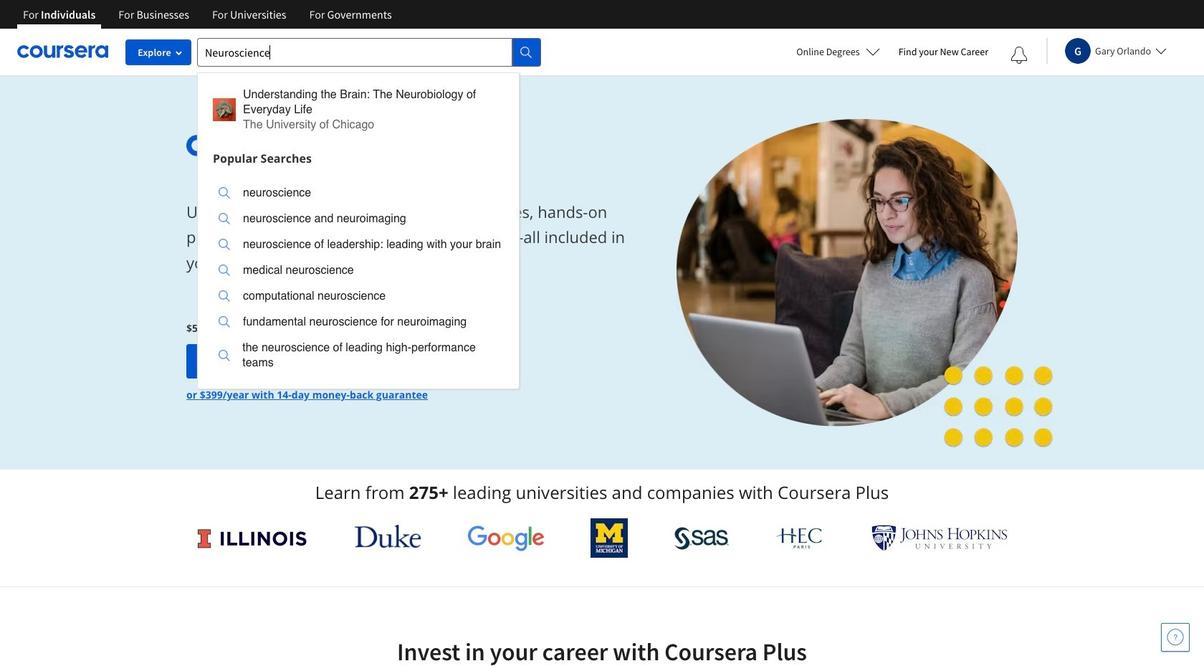 Task type: locate. For each thing, give the bounding box(es) containing it.
hec paris image
[[775, 523, 826, 553]]

help center image
[[1167, 629, 1184, 646]]

What do you want to learn? text field
[[197, 38, 513, 66]]

university of illinois at urbana-champaign image
[[196, 527, 308, 550]]

list box inside autocomplete results list box
[[198, 171, 519, 388]]

university of michigan image
[[591, 518, 628, 558]]

None search field
[[197, 38, 541, 389]]

duke university image
[[355, 525, 421, 548]]

coursera image
[[17, 40, 108, 63]]

list box
[[198, 171, 519, 388]]

sas image
[[675, 527, 729, 550]]

suggestion image image
[[213, 98, 236, 121], [219, 187, 230, 199], [219, 213, 230, 224], [219, 239, 230, 250], [219, 265, 230, 276], [219, 290, 230, 302], [219, 316, 230, 328], [218, 350, 230, 361]]



Task type: describe. For each thing, give the bounding box(es) containing it.
autocomplete results list box
[[197, 72, 520, 389]]

google image
[[467, 525, 545, 551]]

coursera plus image
[[186, 135, 405, 156]]

banner navigation
[[11, 0, 403, 29]]

johns hopkins university image
[[872, 525, 1008, 551]]



Task type: vqa. For each thing, say whether or not it's contained in the screenshot.
help
no



